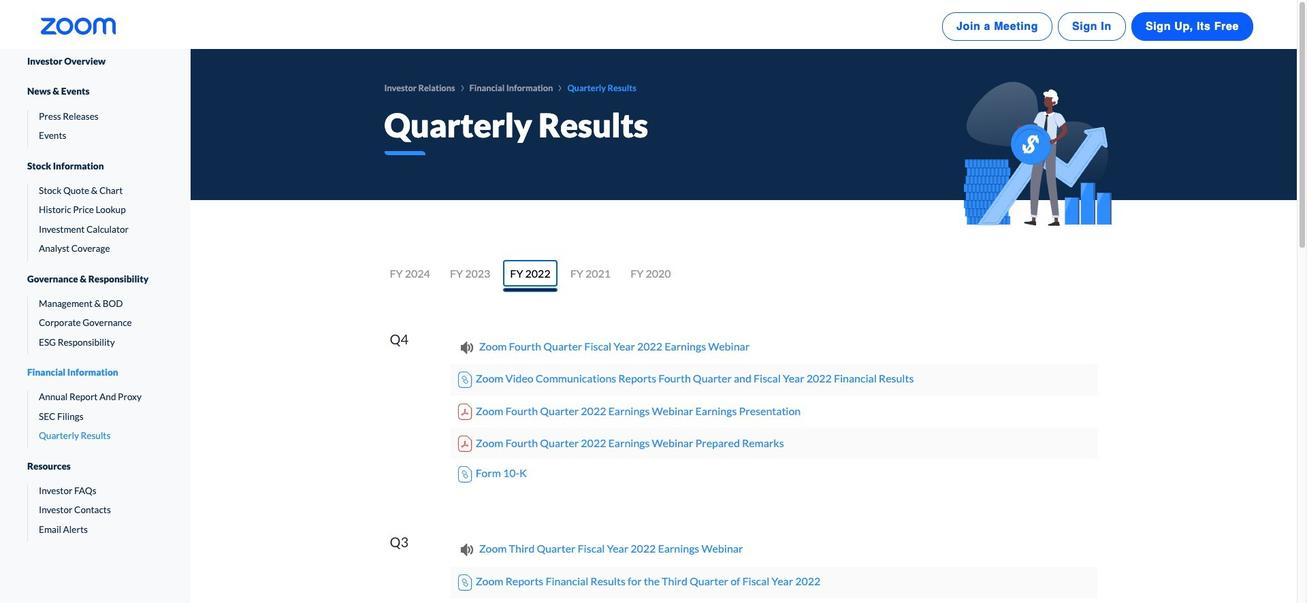 Task type: vqa. For each thing, say whether or not it's contained in the screenshot.
tab list at top
yes



Task type: describe. For each thing, give the bounding box(es) containing it.
quarterly results image
[[964, 82, 1112, 226]]



Task type: locate. For each thing, give the bounding box(es) containing it.
zoom video communications, inc. logo image
[[41, 18, 116, 35]]

tab list
[[384, 266, 1104, 282]]



